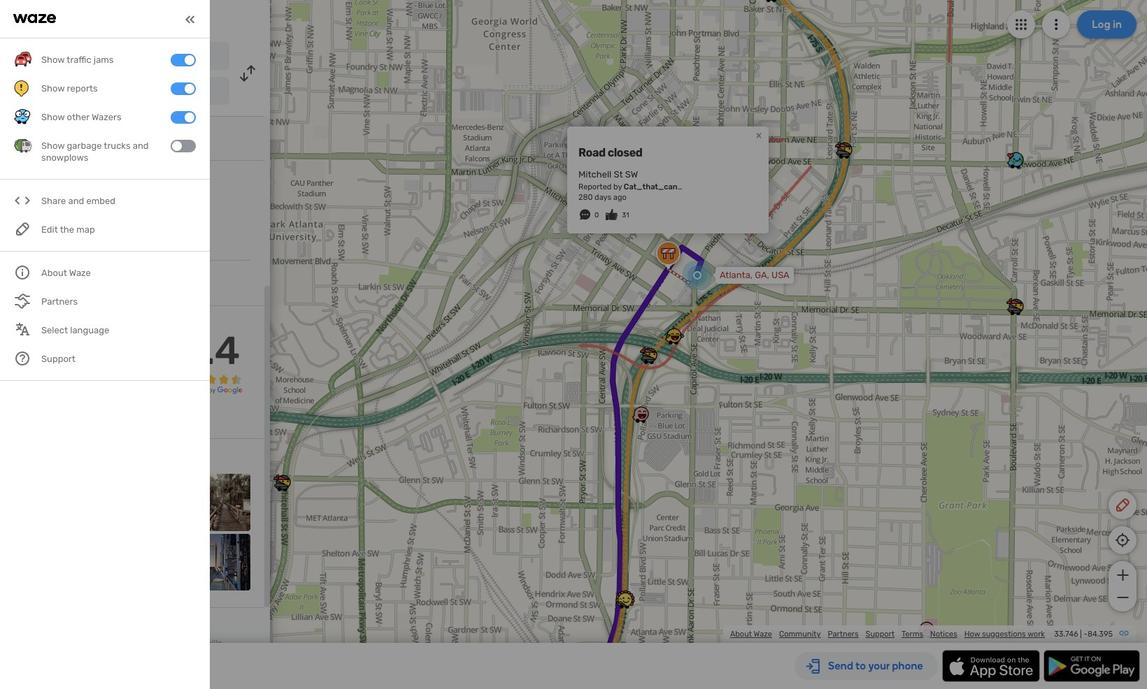 Task type: vqa. For each thing, say whether or not it's contained in the screenshot.
and
yes



Task type: describe. For each thing, give the bounding box(es) containing it.
destination button
[[97, 137, 149, 160]]

code image
[[14, 193, 31, 210]]

zoom in image
[[1114, 567, 1132, 584]]

driving
[[64, 652, 91, 662]]

reported
[[579, 183, 612, 192]]

sw
[[625, 169, 638, 180]]

terms link
[[902, 630, 924, 639]]

review
[[14, 317, 46, 329]]

point
[[53, 137, 76, 149]]

about waze link
[[730, 630, 772, 639]]

jacksonville inside jacksonville, jacksonville driving directions
[[14, 652, 62, 662]]

2
[[14, 369, 20, 381]]

summary
[[49, 317, 92, 329]]

share
[[41, 196, 66, 207]]

about waze community partners support terms notices how suggestions work
[[730, 630, 1045, 639]]

share and embed
[[41, 196, 115, 207]]

image 8 of jacksonville, jacksonville image
[[193, 534, 250, 591]]

share and embed link
[[14, 187, 196, 216]]

closed
[[608, 146, 643, 159]]

destination
[[97, 137, 149, 149]]

partners
[[828, 630, 859, 639]]

suggestions
[[982, 630, 1026, 639]]

2 horizontal spatial usa
[[772, 270, 790, 281]]

pencil image
[[1115, 497, 1131, 514]]

280
[[579, 193, 593, 202]]

× link
[[753, 129, 765, 142]]

current location image
[[14, 48, 31, 64]]

mitchell st sw reported by cat_that_can_drive_a_car 280 days ago
[[579, 169, 730, 202]]

support link
[[866, 630, 895, 639]]

jacksonville for jacksonville fl, usa
[[14, 176, 99, 193]]

3
[[14, 358, 20, 370]]

embed
[[86, 196, 115, 207]]

mitchell
[[579, 169, 612, 180]]

starting point
[[14, 137, 76, 149]]

directions inside jacksonville, jacksonville driving directions
[[93, 652, 132, 662]]

33.746
[[1055, 630, 1079, 639]]

atlanta, ga, usa
[[720, 270, 790, 281]]

atlanta ga, usa
[[51, 51, 121, 63]]

atlanta
[[51, 51, 84, 63]]

partners link
[[828, 630, 859, 639]]

days
[[595, 193, 612, 202]]

waze
[[754, 630, 772, 639]]

×
[[756, 129, 762, 142]]

starting
[[14, 137, 50, 149]]

how suggestions work link
[[965, 630, 1045, 639]]

fl,
[[14, 195, 28, 207]]

1
[[14, 380, 18, 392]]

location image
[[14, 83, 31, 99]]

road closed
[[579, 146, 643, 159]]

starting point button
[[14, 137, 76, 159]]



Task type: locate. For each thing, give the bounding box(es) containing it.
how
[[965, 630, 980, 639]]

ga,
[[89, 52, 102, 62], [755, 270, 770, 281]]

work
[[1028, 630, 1045, 639]]

0 vertical spatial jacksonville
[[51, 86, 107, 98]]

31
[[622, 211, 629, 220]]

community link
[[779, 630, 821, 639]]

notices link
[[931, 630, 958, 639]]

about
[[730, 630, 752, 639]]

st
[[614, 169, 623, 180]]

coj.net
[[42, 277, 73, 289]]

1 horizontal spatial usa
[[104, 52, 121, 62]]

driving
[[84, 11, 126, 27]]

image 4 of jacksonville, jacksonville image
[[193, 474, 250, 531]]

terms
[[902, 630, 924, 639]]

jacksonville down atlanta ga, usa
[[51, 86, 107, 98]]

ga, right the atlanta,
[[755, 270, 770, 281]]

ga, inside atlanta ga, usa
[[89, 52, 102, 62]]

usa for atlanta
[[104, 52, 121, 62]]

0 horizontal spatial usa
[[30, 195, 49, 207]]

usa right the atlanta,
[[772, 270, 790, 281]]

usa right fl,
[[30, 195, 49, 207]]

coj.net link
[[42, 277, 73, 289]]

usa inside atlanta ga, usa
[[104, 52, 121, 62]]

jacksonville button
[[41, 77, 229, 105]]

jacksonville fl, usa
[[14, 176, 99, 207]]

ga, for atlanta
[[89, 52, 102, 62]]

84.395
[[1088, 630, 1113, 639]]

1 vertical spatial jacksonville
[[14, 176, 99, 193]]

zoom out image
[[1114, 590, 1132, 607]]

ga, for atlanta,
[[755, 270, 770, 281]]

33.746 | -84.395
[[1055, 630, 1113, 639]]

0 horizontal spatial ga,
[[89, 52, 102, 62]]

by
[[614, 183, 622, 192]]

driving directions
[[84, 11, 186, 27]]

jacksonville, jacksonville driving directions link
[[14, 640, 224, 662]]

1 vertical spatial ga,
[[755, 270, 770, 281]]

ga, right the atlanta
[[89, 52, 102, 62]]

review summary
[[14, 317, 92, 329]]

1 horizontal spatial ga,
[[755, 270, 770, 281]]

link image
[[1119, 628, 1130, 639]]

-
[[1084, 630, 1088, 639]]

4
[[14, 346, 20, 358]]

directions
[[128, 11, 186, 27], [93, 652, 132, 662]]

jacksonville inside jacksonville button
[[51, 86, 107, 98]]

jacksonville left driving
[[14, 652, 62, 662]]

0 vertical spatial ga,
[[89, 52, 102, 62]]

jacksonville up share
[[14, 176, 99, 193]]

usa inside jacksonville fl, usa
[[30, 195, 49, 207]]

2 vertical spatial jacksonville
[[14, 652, 62, 662]]

0 vertical spatial usa
[[104, 52, 121, 62]]

5 4 3 2 1
[[14, 335, 20, 392]]

1 vertical spatial directions
[[93, 652, 132, 662]]

1 vertical spatial usa
[[30, 195, 49, 207]]

road
[[579, 146, 606, 159]]

jacksonville
[[51, 86, 107, 98], [14, 176, 99, 193], [14, 652, 62, 662]]

usa for jacksonville
[[30, 195, 49, 207]]

|
[[1080, 630, 1082, 639]]

usa
[[104, 52, 121, 62], [30, 195, 49, 207], [772, 270, 790, 281]]

computer image
[[14, 275, 31, 292]]

jacksonville for jacksonville
[[51, 86, 107, 98]]

5
[[14, 335, 20, 347]]

jacksonville,
[[174, 640, 224, 649]]

0
[[595, 211, 599, 220]]

notices
[[931, 630, 958, 639]]

atlanta,
[[720, 270, 753, 281]]

ago
[[613, 193, 627, 202]]

jacksonville, jacksonville driving directions
[[14, 640, 224, 662]]

cat_that_can_drive_a_car
[[624, 183, 730, 192]]

usa down driving
[[104, 52, 121, 62]]

0 vertical spatial directions
[[128, 11, 186, 27]]

support
[[866, 630, 895, 639]]

2 vertical spatial usa
[[772, 270, 790, 281]]

4.4
[[180, 328, 240, 374]]

and
[[68, 196, 84, 207]]

community
[[779, 630, 821, 639]]



